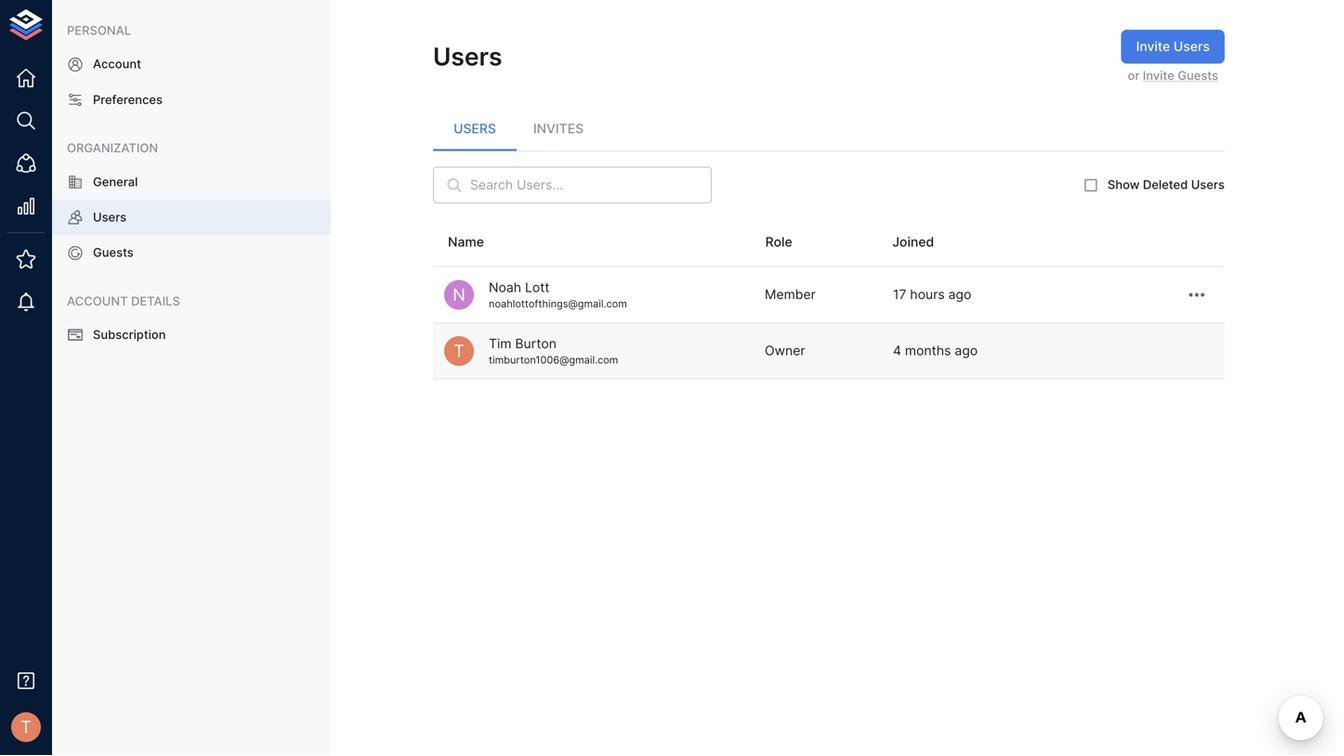 Task type: vqa. For each thing, say whether or not it's contained in the screenshot.
john text field
no



Task type: locate. For each thing, give the bounding box(es) containing it.
0 vertical spatial guests
[[1178, 68, 1219, 83]]

joined
[[893, 234, 934, 250]]

show deleted users
[[1108, 178, 1225, 192]]

details
[[131, 294, 180, 308]]

0 horizontal spatial guests
[[93, 246, 134, 260]]

ago right hours
[[949, 287, 972, 303]]

0 horizontal spatial t
[[21, 717, 31, 738]]

preferences link
[[52, 82, 331, 118]]

users up the users
[[433, 42, 502, 71]]

17 hours ago
[[893, 287, 972, 303]]

1 horizontal spatial guests
[[1178, 68, 1219, 83]]

account
[[93, 57, 141, 71]]

users inside 'link'
[[93, 210, 127, 224]]

17
[[893, 287, 907, 303]]

invite up or
[[1136, 39, 1170, 54]]

users right deleted
[[1191, 178, 1225, 192]]

subscription link
[[52, 317, 331, 353]]

or
[[1128, 68, 1140, 83]]

preferences
[[93, 92, 163, 107]]

or invite guests
[[1128, 68, 1219, 83]]

invite users
[[1136, 39, 1210, 54]]

0 vertical spatial ago
[[949, 287, 972, 303]]

ago
[[949, 287, 972, 303], [955, 343, 978, 359]]

invite
[[1136, 39, 1170, 54], [1143, 68, 1175, 83]]

organization
[[67, 141, 158, 155]]

account link
[[52, 47, 331, 82]]

deleted
[[1143, 178, 1188, 192]]

t
[[454, 341, 465, 361], [21, 717, 31, 738]]

months
[[905, 343, 951, 359]]

users down general on the left of the page
[[93, 210, 127, 224]]

users
[[1174, 39, 1210, 54], [433, 42, 502, 71], [1191, 178, 1225, 192], [93, 210, 127, 224]]

ago right months at the top right of the page
[[955, 343, 978, 359]]

users up the "invite guests" link
[[1174, 39, 1210, 54]]

1 vertical spatial t
[[21, 717, 31, 738]]

t inside 'button'
[[21, 717, 31, 738]]

personal
[[67, 23, 131, 38]]

owner
[[765, 343, 805, 359]]

ago for t
[[955, 343, 978, 359]]

guests
[[1178, 68, 1219, 83], [93, 246, 134, 260]]

0 vertical spatial invite
[[1136, 39, 1170, 54]]

invite right or
[[1143, 68, 1175, 83]]

0 vertical spatial t
[[454, 341, 465, 361]]

guests up "account details"
[[93, 246, 134, 260]]

t button
[[6, 707, 46, 748]]

1 vertical spatial ago
[[955, 343, 978, 359]]

guests down invite users button
[[1178, 68, 1219, 83]]

ago for n
[[949, 287, 972, 303]]

invite users button
[[1122, 30, 1225, 64]]

general
[[93, 175, 138, 189]]

tab list
[[433, 107, 1225, 151]]

4 months ago
[[893, 343, 978, 359]]

1 horizontal spatial t
[[454, 341, 465, 361]]

users button
[[433, 107, 517, 151]]



Task type: describe. For each thing, give the bounding box(es) containing it.
account details
[[67, 294, 180, 308]]

noah
[[489, 280, 521, 295]]

timburton1006@gmail.com
[[489, 354, 618, 366]]

users
[[454, 121, 496, 137]]

users link
[[52, 200, 331, 235]]

tim burton timburton1006@gmail.com
[[489, 336, 618, 366]]

account
[[67, 294, 128, 308]]

invite inside invite users button
[[1136, 39, 1170, 54]]

role
[[766, 234, 793, 250]]

noahlottofthings@gmail.com
[[489, 298, 627, 310]]

burton
[[515, 336, 557, 352]]

invites button
[[517, 107, 600, 151]]

hours
[[910, 287, 945, 303]]

name
[[448, 234, 484, 250]]

tim
[[489, 336, 512, 352]]

guests link
[[52, 235, 331, 271]]

member
[[765, 287, 816, 303]]

noah lott noahlottofthings@gmail.com
[[489, 280, 627, 310]]

lott
[[525, 280, 550, 295]]

4
[[893, 343, 902, 359]]

Search Users... text field
[[470, 167, 712, 203]]

invite guests link
[[1143, 68, 1219, 83]]

1 vertical spatial invite
[[1143, 68, 1175, 83]]

show
[[1108, 178, 1140, 192]]

invites
[[533, 121, 584, 137]]

1 vertical spatial guests
[[93, 246, 134, 260]]

general link
[[52, 164, 331, 200]]

tab list containing users
[[433, 107, 1225, 151]]

subscription
[[93, 328, 166, 342]]

users inside button
[[1174, 39, 1210, 54]]

n
[[453, 285, 466, 305]]



